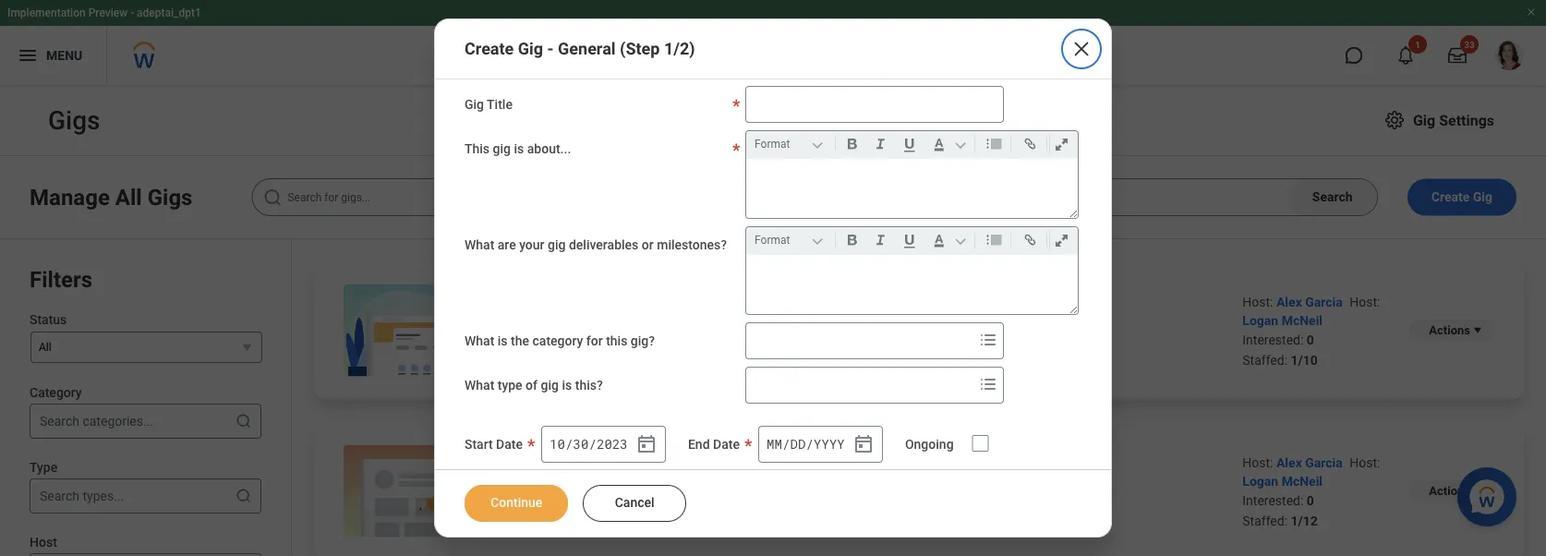 Task type: vqa. For each thing, say whether or not it's contained in the screenshot.
bottommost search icon
yes



Task type: describe. For each thing, give the bounding box(es) containing it.
gig title
[[465, 97, 513, 112]]

title
[[487, 97, 513, 112]]

no
[[558, 487, 574, 502]]

staffed: for host: alex garcia host: logan mcneil interested: 0 staffed: 1/12
[[1243, 514, 1288, 529]]

maximize image
[[1050, 229, 1075, 251]]

critical
[[664, 326, 704, 341]]

what for what is the category for this gig?
[[465, 334, 495, 349]]

x image
[[1071, 38, 1093, 60]]

logan mcneil button for 1/12
[[1243, 474, 1323, 489]]

date for 10
[[496, 437, 523, 452]]

0 for 1/10
[[1307, 333, 1315, 348]]

this?
[[575, 378, 603, 393]]

create gig - general (step 1/2) dialog
[[434, 18, 1113, 556]]

format group for this gig is about...
[[751, 131, 1082, 159]]

What type of gig is this? field
[[747, 369, 974, 402]]

digital transformation
[[650, 487, 781, 502]]

2023
[[597, 436, 628, 453]]

1 vertical spatial search image
[[262, 187, 284, 209]]

alex garcia button for 1/10
[[1277, 295, 1347, 310]]

francisco
[[583, 326, 639, 341]]

search
[[1313, 189, 1353, 205]]

cancel
[[615, 495, 655, 511]]

filters
[[30, 267, 92, 293]]

1 horizontal spatial is
[[514, 141, 524, 157]]

adeptai_dpt1
[[137, 6, 201, 19]]

italic image
[[869, 229, 894, 251]]

what are your gig deliverables or milestones?
[[465, 237, 727, 253]]

3 / from the left
[[783, 436, 790, 453]]

alex garcia button for 1/12
[[1277, 456, 1347, 471]]

10
[[550, 436, 565, 453]]

for
[[587, 334, 603, 349]]

1/10
[[1291, 353, 1319, 368]]

2 / from the left
[[589, 436, 597, 453]]

search image inside implementation preview -   adeptai_dpt1 banner
[[547, 44, 569, 67]]

dd
[[791, 436, 806, 453]]

Gig Title text field
[[746, 86, 1004, 123]]

alex for host: alex garcia host: logan mcneil interested: 0 staffed: 1/12
[[1277, 456, 1303, 471]]

selection
[[643, 454, 721, 475]]

mcneil for 1/12
[[1282, 474, 1323, 489]]

0 vertical spatial gig
[[493, 141, 511, 157]]

what for what type of gig is this?
[[465, 378, 495, 393]]

alex for host: alex garcia host: logan mcneil interested: 0 staffed: 1/10
[[1277, 295, 1303, 310]]

the
[[511, 334, 529, 349]]

mcneil for 1/10
[[1282, 313, 1323, 329]]

logan for host: alex garcia host: logan mcneil interested: 0 staffed: 1/12
[[1243, 474, 1279, 489]]

term
[[806, 326, 836, 341]]

tag image for critical growth
[[646, 326, 661, 341]]

1 status element from the top
[[546, 350, 623, 363]]

bold image
[[840, 229, 865, 251]]

gig for create gig
[[1474, 189, 1493, 205]]

0 horizontal spatial is
[[498, 334, 508, 349]]

- for preview
[[130, 6, 134, 19]]

growth
[[708, 326, 749, 341]]

continue
[[491, 495, 542, 511]]

mm
[[767, 436, 783, 453]]

This gig is about... text field
[[747, 159, 1078, 218]]

4 / from the left
[[806, 436, 814, 453]]

create gig button
[[1408, 179, 1517, 216]]

team
[[725, 454, 771, 475]]

host: alex garcia host: logan mcneil interested: 0 staffed: 1/12
[[1243, 456, 1381, 529]]

this gig is about...
[[465, 141, 571, 157]]

start date group
[[541, 426, 666, 463]]

recruiting for first status "element" from the bottom of the hr solution selection team list
[[560, 511, 623, 523]]

2 status element from the top
[[546, 511, 623, 523]]

italic image
[[869, 133, 894, 155]]

1 in recruiting from the top
[[546, 350, 623, 363]]

end
[[688, 437, 710, 452]]

hr solution selection team
[[540, 454, 771, 475]]

format button for this gig is about...
[[751, 134, 832, 154]]

calendar image for yyyy
[[853, 433, 875, 456]]

close
[[1067, 61, 1097, 74]]

transformation
[[692, 487, 781, 502]]

date for mm
[[713, 437, 740, 452]]

hr solution selection team link
[[540, 452, 771, 478]]

prompts image
[[978, 373, 1000, 396]]

digital
[[653, 487, 689, 502]]

search image for category
[[235, 412, 253, 431]]

mm / dd / yyyy
[[767, 436, 845, 453]]

1/2)
[[664, 39, 695, 59]]

bold image
[[840, 133, 865, 155]]

(step
[[620, 39, 660, 59]]

critical growth
[[661, 326, 749, 341]]

solution
[[569, 454, 638, 475]]

type
[[498, 378, 523, 393]]

implementation preview -   adeptai_dpt1 banner
[[0, 0, 1547, 85]]

start
[[465, 437, 493, 452]]

link image for this gig is about...
[[1018, 133, 1043, 155]]

10 / 30 / 2023
[[550, 436, 628, 453]]

category
[[30, 385, 82, 400]]

0 horizontal spatial gig
[[465, 97, 484, 112]]

ongoing
[[906, 437, 954, 452]]

gig?
[[631, 334, 655, 349]]

calendar image for 2023
[[636, 433, 658, 456]]

hr solution selection team list
[[292, 239, 1547, 556]]

manage all gigs
[[30, 184, 193, 210]]

interested: for 1/10
[[1243, 333, 1304, 348]]

0 for 1/12
[[1307, 493, 1315, 509]]

media mylearning image
[[756, 326, 771, 341]]

your
[[519, 237, 545, 253]]

search button
[[1289, 179, 1378, 215]]

start date
[[465, 437, 523, 452]]

Search text field
[[252, 178, 1379, 216]]

end date group
[[759, 426, 883, 463]]



Task type: locate. For each thing, give the bounding box(es) containing it.
format group down gig title text box at the top of page
[[751, 131, 1082, 159]]

what type of gig is this?
[[465, 378, 603, 393]]

create for create gig
[[1432, 189, 1470, 205]]

2 0 from the top
[[1307, 493, 1315, 509]]

logan mcneil button up 1/10
[[1243, 313, 1323, 329]]

of
[[526, 378, 538, 393]]

2 format from the top
[[755, 234, 790, 247]]

/ right 30
[[589, 436, 597, 453]]

1 vertical spatial link image
[[1018, 229, 1043, 251]]

implementation
[[7, 6, 86, 19]]

is left this?
[[562, 378, 572, 393]]

date
[[496, 437, 523, 452], [713, 437, 740, 452]]

profile logan mcneil element
[[1484, 35, 1536, 76]]

-
[[130, 6, 134, 19], [548, 39, 554, 59]]

0 inside host: alex garcia host: logan mcneil interested: 0 staffed: 1/10
[[1307, 333, 1315, 348]]

1 vertical spatial search image
[[235, 487, 253, 506]]

1 logan mcneil button from the top
[[1243, 313, 1323, 329]]

1 logan from the top
[[1243, 313, 1279, 329]]

0 vertical spatial interested:
[[1243, 333, 1304, 348]]

0 vertical spatial garcia
[[1306, 295, 1343, 310]]

general
[[558, 39, 616, 59]]

0 vertical spatial recruiting
[[560, 350, 623, 363]]

2 logan mcneil button from the top
[[1243, 474, 1323, 489]]

alex up 1/10
[[1277, 295, 1303, 310]]

what left "type"
[[465, 378, 495, 393]]

staffed: left 1/12
[[1243, 514, 1288, 529]]

create
[[465, 39, 514, 59], [1432, 189, 1470, 205]]

1 horizontal spatial date
[[713, 437, 740, 452]]

gig for create gig - general (step 1/2)
[[518, 39, 543, 59]]

logan for host: alex garcia host: logan mcneil interested: 0 staffed: 1/10
[[1243, 313, 1279, 329]]

in down category
[[546, 350, 557, 363]]

yyyy
[[814, 436, 845, 453]]

calendar image
[[636, 433, 658, 456], [853, 433, 875, 456]]

in recruiting down 'no location' on the bottom left of the page
[[546, 511, 623, 523]]

1 horizontal spatial search image
[[547, 44, 569, 67]]

implementation preview -   adeptai_dpt1
[[7, 6, 201, 19]]

gigs
[[148, 184, 193, 210]]

1 vertical spatial format group
[[751, 227, 1082, 255]]

0 vertical spatial underline image
[[897, 133, 923, 155]]

recruiting down for
[[560, 350, 623, 363]]

alex inside host: alex garcia host: logan mcneil interested: 0 staffed: 1/10
[[1277, 295, 1303, 310]]

1 vertical spatial alex garcia button
[[1277, 456, 1347, 471]]

1 horizontal spatial -
[[548, 39, 554, 59]]

logan
[[1243, 313, 1279, 329], [1243, 474, 1279, 489]]

format up search text box
[[755, 138, 790, 151]]

garcia inside host: alex garcia host: logan mcneil interested: 0 staffed: 1/10
[[1306, 295, 1343, 310]]

2 format group from the top
[[751, 227, 1082, 255]]

1 link image from the top
[[1018, 133, 1043, 155]]

create gig
[[1432, 189, 1493, 205]]

calendar image right "2023"
[[636, 433, 658, 456]]

host
[[30, 535, 57, 550]]

2 location image from the top
[[540, 487, 554, 501]]

0 vertical spatial bulleted list image
[[982, 133, 1007, 155]]

What are your gig deliverables or milestones? text field
[[747, 255, 1078, 314]]

0 vertical spatial what
[[465, 237, 495, 253]]

format button for what are your gig deliverables or milestones?
[[751, 230, 832, 250]]

maximize image
[[1050, 133, 1075, 155]]

recruiting down 'no location' on the bottom left of the page
[[560, 511, 623, 523]]

0 vertical spatial is
[[514, 141, 524, 157]]

status element down for
[[546, 350, 623, 363]]

prompts image
[[978, 329, 1000, 351]]

1 garcia from the top
[[1306, 295, 1343, 310]]

gig for your
[[548, 237, 566, 253]]

host: alex garcia host: logan mcneil interested: 0 staffed: 1/10
[[1243, 295, 1381, 368]]

1 mcneil from the top
[[1282, 313, 1323, 329]]

is left about...
[[514, 141, 524, 157]]

1 staffed: from the top
[[1243, 353, 1288, 368]]

date right end
[[713, 437, 740, 452]]

0 vertical spatial create
[[465, 39, 514, 59]]

1 what from the top
[[465, 237, 495, 253]]

1 format button from the top
[[751, 134, 832, 154]]

create gig - general (step 1/2)
[[465, 39, 695, 59]]

/ right dd
[[806, 436, 814, 453]]

create inside 'button'
[[1432, 189, 1470, 205]]

1 vertical spatial status element
[[546, 511, 623, 523]]

gig right this
[[493, 141, 511, 157]]

tag image left critical
[[646, 326, 661, 341]]

2 vertical spatial what
[[465, 378, 495, 393]]

staffed: left 1/10
[[1243, 353, 1288, 368]]

2 link image from the top
[[1018, 229, 1043, 251]]

underline image right italic icon
[[897, 133, 923, 155]]

0 horizontal spatial date
[[496, 437, 523, 452]]

1 vertical spatial mcneil
[[1282, 474, 1323, 489]]

mcneil inside host: alex garcia host: logan mcneil interested: 0 staffed: 1/12
[[1282, 474, 1323, 489]]

interested: for 1/12
[[1243, 493, 1304, 509]]

mcneil up 1/12
[[1282, 474, 1323, 489]]

1/12
[[1291, 514, 1319, 529]]

1 underline image from the top
[[897, 133, 923, 155]]

format group for what are your gig deliverables or milestones?
[[751, 227, 1082, 255]]

format button up search text box
[[751, 134, 832, 154]]

alex
[[1277, 295, 1303, 310], [1277, 456, 1303, 471]]

garcia up 1/12
[[1306, 456, 1343, 471]]

0 horizontal spatial -
[[130, 6, 134, 19]]

1 format group from the top
[[751, 131, 1082, 159]]

0 vertical spatial tag image
[[646, 326, 661, 341]]

end date
[[688, 437, 740, 452]]

tag image
[[646, 326, 661, 341], [635, 487, 650, 501]]

- for gig
[[548, 39, 554, 59]]

0 vertical spatial staffed:
[[1243, 353, 1288, 368]]

in recruiting down for
[[546, 350, 623, 363]]

this
[[606, 334, 628, 349]]

calendar image inside start date group
[[636, 433, 658, 456]]

0 up 1/10
[[1307, 333, 1315, 348]]

2 vertical spatial gig
[[541, 378, 559, 393]]

0 vertical spatial -
[[130, 6, 134, 19]]

2 logan from the top
[[1243, 474, 1279, 489]]

san francisco
[[554, 326, 639, 341]]

tag image left digital
[[635, 487, 650, 501]]

in for 1st status "element"
[[546, 350, 557, 363]]

recruiting for 1st status "element"
[[560, 350, 623, 363]]

format button
[[751, 134, 832, 154], [751, 230, 832, 250]]

2 horizontal spatial is
[[562, 378, 572, 393]]

location image
[[540, 326, 554, 341], [540, 487, 554, 501]]

0 vertical spatial search image
[[235, 412, 253, 431]]

What is the category for this gig? field
[[747, 324, 974, 358]]

format group
[[751, 131, 1082, 159], [751, 227, 1082, 255]]

1 vertical spatial bulleted list image
[[982, 229, 1007, 251]]

interested: up 1/12
[[1243, 493, 1304, 509]]

long
[[774, 326, 803, 341]]

/ right 10
[[565, 436, 573, 453]]

1 vertical spatial create
[[1432, 189, 1470, 205]]

what is the category for this gig?
[[465, 334, 655, 349]]

1 date from the left
[[496, 437, 523, 452]]

link image left maximize image
[[1018, 133, 1043, 155]]

gig right your
[[548, 237, 566, 253]]

1 vertical spatial 0
[[1307, 493, 1315, 509]]

location image left no in the left of the page
[[540, 487, 554, 501]]

location
[[577, 487, 627, 502]]

location image for san francisco
[[540, 326, 554, 341]]

2 mcneil from the top
[[1282, 474, 1323, 489]]

1 alex from the top
[[1277, 295, 1303, 310]]

underline image right italic image
[[897, 229, 923, 251]]

0 vertical spatial 0
[[1307, 333, 1315, 348]]

logan mcneil button
[[1243, 313, 1323, 329], [1243, 474, 1323, 489]]

interested: inside host: alex garcia host: logan mcneil interested: 0 staffed: 1/12
[[1243, 493, 1304, 509]]

1 search image from the top
[[235, 412, 253, 431]]

tag image for digital transformation
[[635, 487, 650, 501]]

gig inside 'button'
[[1474, 189, 1493, 205]]

milestones?
[[657, 237, 727, 253]]

1 vertical spatial what
[[465, 334, 495, 349]]

2 in recruiting from the top
[[546, 511, 623, 523]]

date right start
[[496, 437, 523, 452]]

1 format from the top
[[755, 138, 790, 151]]

in for first status "element" from the bottom of the hr solution selection team list
[[546, 511, 557, 523]]

type
[[30, 460, 57, 475]]

1 in from the top
[[546, 350, 557, 363]]

1 vertical spatial gig
[[465, 97, 484, 112]]

1 vertical spatial format button
[[751, 230, 832, 250]]

staffed: inside host: alex garcia host: logan mcneil interested: 0 staffed: 1/12
[[1243, 514, 1288, 529]]

bulleted list image
[[982, 133, 1007, 155], [982, 229, 1007, 251]]

- inside 'dialog'
[[548, 39, 554, 59]]

0 vertical spatial alex
[[1277, 295, 1303, 310]]

2 bulleted list image from the top
[[982, 229, 1007, 251]]

what left are
[[465, 237, 495, 253]]

is left the
[[498, 334, 508, 349]]

search image for type
[[235, 487, 253, 506]]

0 vertical spatial mcneil
[[1282, 313, 1323, 329]]

30
[[573, 436, 589, 453]]

0 vertical spatial format button
[[751, 134, 832, 154]]

1 vertical spatial underline image
[[897, 229, 923, 251]]

format button down search text box
[[751, 230, 832, 250]]

2 interested: from the top
[[1243, 493, 1304, 509]]

notifications large image
[[1397, 46, 1416, 65]]

this
[[465, 141, 490, 157]]

search image
[[547, 44, 569, 67], [262, 187, 284, 209]]

0 vertical spatial search image
[[547, 44, 569, 67]]

2 horizontal spatial gig
[[1474, 189, 1493, 205]]

1 interested: from the top
[[1243, 333, 1304, 348]]

link image
[[1018, 133, 1043, 155], [1018, 229, 1043, 251]]

continue button
[[465, 485, 568, 522]]

logan mcneil button for 1/10
[[1243, 313, 1323, 329]]

2 garcia from the top
[[1306, 456, 1343, 471]]

bulleted list image for this gig is about...
[[982, 133, 1007, 155]]

2 vertical spatial gig
[[1474, 189, 1493, 205]]

alex garcia button up 1/10
[[1277, 295, 1347, 310]]

format for this gig is about...
[[755, 138, 790, 151]]

manage
[[30, 184, 110, 210]]

1 vertical spatial logan mcneil button
[[1243, 474, 1323, 489]]

1 vertical spatial -
[[548, 39, 554, 59]]

0 horizontal spatial create
[[465, 39, 514, 59]]

2 search image from the top
[[235, 487, 253, 506]]

- left general
[[548, 39, 554, 59]]

0 vertical spatial logan
[[1243, 313, 1279, 329]]

alex garcia button up 1/12
[[1277, 456, 1347, 471]]

preview
[[88, 6, 128, 19]]

format down search text box
[[755, 234, 790, 247]]

calendar image right yyyy
[[853, 433, 875, 456]]

0 vertical spatial gig
[[518, 39, 543, 59]]

in recruiting
[[546, 350, 623, 363], [546, 511, 623, 523]]

1 vertical spatial recruiting
[[560, 511, 623, 523]]

search image
[[235, 412, 253, 431], [235, 487, 253, 506]]

gig for of
[[541, 378, 559, 393]]

or
[[642, 237, 654, 253]]

deliverables
[[569, 237, 639, 253]]

about...
[[527, 141, 571, 157]]

1 vertical spatial gig
[[548, 237, 566, 253]]

status
[[30, 312, 67, 327]]

close environment banner image
[[1527, 6, 1538, 18]]

gig
[[518, 39, 543, 59], [465, 97, 484, 112], [1474, 189, 1493, 205]]

0 vertical spatial in recruiting
[[546, 350, 623, 363]]

2 alex garcia button from the top
[[1277, 456, 1347, 471]]

inbox large image
[[1449, 46, 1467, 65]]

2 in from the top
[[546, 511, 557, 523]]

close tooltip
[[1056, 49, 1108, 86]]

1 vertical spatial format
[[755, 234, 790, 247]]

2 staffed: from the top
[[1243, 514, 1288, 529]]

1 bulleted list image from the top
[[982, 133, 1007, 155]]

2 recruiting from the top
[[560, 511, 623, 523]]

format
[[755, 138, 790, 151], [755, 234, 790, 247]]

link image for what are your gig deliverables or milestones?
[[1018, 229, 1043, 251]]

alex inside host: alex garcia host: logan mcneil interested: 0 staffed: 1/12
[[1277, 456, 1303, 471]]

0 vertical spatial logan mcneil button
[[1243, 313, 1323, 329]]

staffed: for host: alex garcia host: logan mcneil interested: 0 staffed: 1/10
[[1243, 353, 1288, 368]]

no location
[[554, 487, 627, 502]]

1 vertical spatial is
[[498, 334, 508, 349]]

garcia for 1/10
[[1306, 295, 1343, 310]]

0 horizontal spatial search image
[[262, 187, 284, 209]]

1 vertical spatial location image
[[540, 487, 554, 501]]

interested: inside host: alex garcia host: logan mcneil interested: 0 staffed: 1/10
[[1243, 333, 1304, 348]]

0 inside host: alex garcia host: logan mcneil interested: 0 staffed: 1/12
[[1307, 493, 1315, 509]]

calendar image inside end date group
[[853, 433, 875, 456]]

2 calendar image from the left
[[853, 433, 875, 456]]

all
[[115, 184, 142, 210]]

category
[[533, 334, 583, 349]]

alex garcia button
[[1277, 295, 1347, 310], [1277, 456, 1347, 471]]

0 up 1/12
[[1307, 493, 1315, 509]]

2 alex from the top
[[1277, 456, 1303, 471]]

1 vertical spatial alex
[[1277, 456, 1303, 471]]

gig right of
[[541, 378, 559, 393]]

3 what from the top
[[465, 378, 495, 393]]

in right continue
[[546, 511, 557, 523]]

- inside banner
[[130, 6, 134, 19]]

gig
[[493, 141, 511, 157], [548, 237, 566, 253], [541, 378, 559, 393]]

in
[[546, 350, 557, 363], [546, 511, 557, 523]]

cancel button
[[583, 485, 687, 522]]

logan mcneil button up 1/12
[[1243, 474, 1323, 489]]

logan inside host: alex garcia host: logan mcneil interested: 0 staffed: 1/10
[[1243, 313, 1279, 329]]

2 what from the top
[[465, 334, 495, 349]]

what
[[465, 237, 495, 253], [465, 334, 495, 349], [465, 378, 495, 393]]

alex up 1/12
[[1277, 456, 1303, 471]]

1 vertical spatial in
[[546, 511, 557, 523]]

location image for no location
[[540, 487, 554, 501]]

garcia for 1/12
[[1306, 456, 1343, 471]]

format group down this gig is about... 'text box'
[[751, 227, 1082, 255]]

mcneil inside host: alex garcia host: logan mcneil interested: 0 staffed: 1/10
[[1282, 313, 1323, 329]]

1 horizontal spatial gig
[[518, 39, 543, 59]]

1 vertical spatial in recruiting
[[546, 511, 623, 523]]

is
[[514, 141, 524, 157], [498, 334, 508, 349], [562, 378, 572, 393]]

status element
[[546, 350, 623, 363], [546, 511, 623, 523]]

interested: up 1/10
[[1243, 333, 1304, 348]]

garcia
[[1306, 295, 1343, 310], [1306, 456, 1343, 471]]

1 horizontal spatial calendar image
[[853, 433, 875, 456]]

underline image for what are your gig deliverables or milestones?
[[897, 229, 923, 251]]

bulleted list image for what are your gig deliverables or milestones?
[[982, 229, 1007, 251]]

hr
[[540, 454, 565, 475]]

2 format button from the top
[[751, 230, 832, 250]]

0 horizontal spatial calendar image
[[636, 433, 658, 456]]

host:
[[1243, 295, 1274, 310], [1350, 295, 1381, 310], [1243, 456, 1274, 471], [1350, 456, 1381, 471]]

location image left san
[[540, 326, 554, 341]]

0
[[1307, 333, 1315, 348], [1307, 493, 1315, 509]]

0 vertical spatial link image
[[1018, 133, 1043, 155]]

long term
[[771, 326, 836, 341]]

1 recruiting from the top
[[560, 350, 623, 363]]

format for what are your gig deliverables or milestones?
[[755, 234, 790, 247]]

underline image
[[897, 133, 923, 155], [897, 229, 923, 251]]

1 horizontal spatial create
[[1432, 189, 1470, 205]]

2 date from the left
[[713, 437, 740, 452]]

- right preview
[[130, 6, 134, 19]]

what for what are your gig deliverables or milestones?
[[465, 237, 495, 253]]

staffed: inside host: alex garcia host: logan mcneil interested: 0 staffed: 1/10
[[1243, 353, 1288, 368]]

1 vertical spatial garcia
[[1306, 456, 1343, 471]]

mcneil
[[1282, 313, 1323, 329], [1282, 474, 1323, 489]]

bulleted list image left maximize icon
[[982, 229, 1007, 251]]

san
[[558, 326, 580, 341]]

/ right the mm
[[783, 436, 790, 453]]

0 vertical spatial alex garcia button
[[1277, 295, 1347, 310]]

what left the
[[465, 334, 495, 349]]

1 location image from the top
[[540, 326, 554, 341]]

0 vertical spatial location image
[[540, 326, 554, 341]]

create for create gig - general (step 1/2)
[[465, 39, 514, 59]]

recruiting
[[560, 350, 623, 363], [560, 511, 623, 523]]

create inside 'dialog'
[[465, 39, 514, 59]]

1 / from the left
[[565, 436, 573, 453]]

1 alex garcia button from the top
[[1277, 295, 1347, 310]]

0 vertical spatial format
[[755, 138, 790, 151]]

link image left maximize icon
[[1018, 229, 1043, 251]]

2 vertical spatial is
[[562, 378, 572, 393]]

are
[[498, 237, 516, 253]]

mcneil up 1/10
[[1282, 313, 1323, 329]]

logan inside host: alex garcia host: logan mcneil interested: 0 staffed: 1/12
[[1243, 474, 1279, 489]]

1 vertical spatial tag image
[[635, 487, 650, 501]]

0 vertical spatial in
[[546, 350, 557, 363]]

underline image for this gig is about...
[[897, 133, 923, 155]]

1 vertical spatial staffed:
[[1243, 514, 1288, 529]]

2 underline image from the top
[[897, 229, 923, 251]]

garcia inside host: alex garcia host: logan mcneil interested: 0 staffed: 1/12
[[1306, 456, 1343, 471]]

0 vertical spatial status element
[[546, 350, 623, 363]]

bulleted list image left maximize image
[[982, 133, 1007, 155]]

1 vertical spatial interested:
[[1243, 493, 1304, 509]]

1 calendar image from the left
[[636, 433, 658, 456]]

1 0 from the top
[[1307, 333, 1315, 348]]

0 vertical spatial format group
[[751, 131, 1082, 159]]

1 vertical spatial logan
[[1243, 474, 1279, 489]]

status element down 'no location' on the bottom left of the page
[[546, 511, 623, 523]]

garcia up 1/10
[[1306, 295, 1343, 310]]



